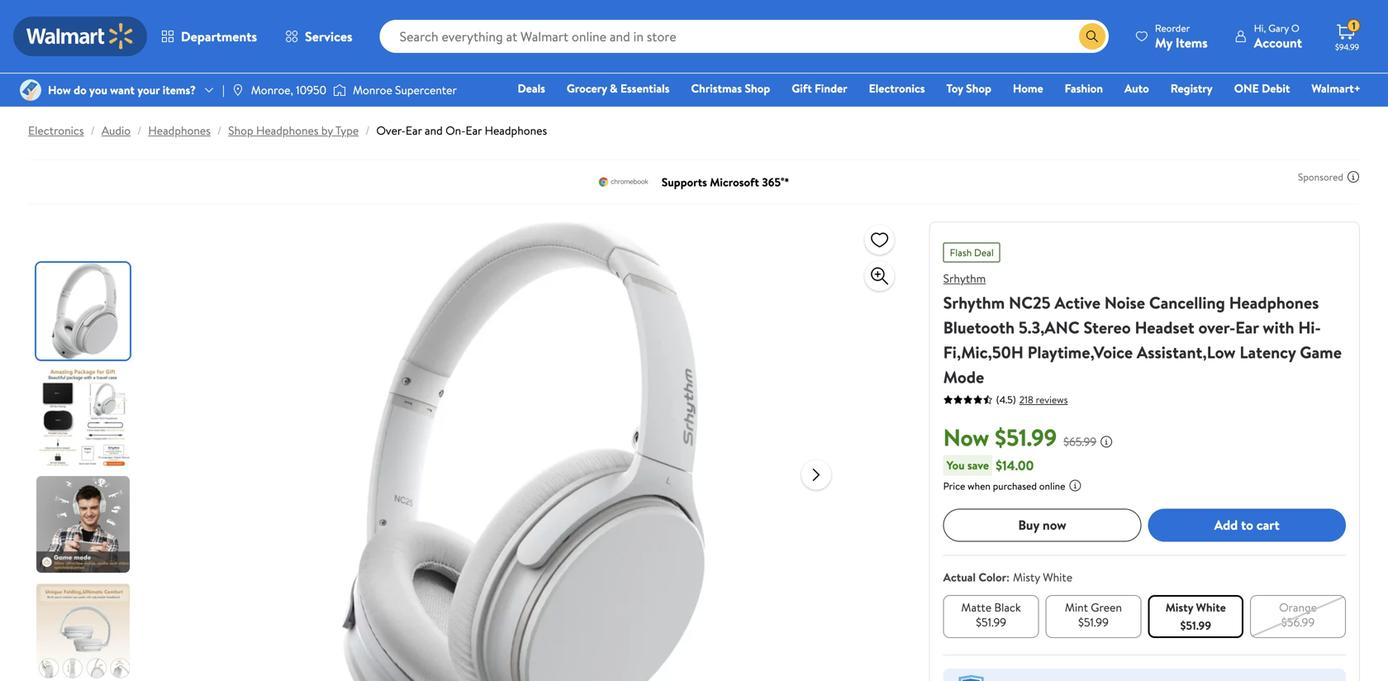 Task type: vqa. For each thing, say whether or not it's contained in the screenshot.
the top Srhythm
yes



Task type: describe. For each thing, give the bounding box(es) containing it.
christmas shop link
[[684, 79, 778, 97]]

$51.99 for misty white
[[1181, 617, 1212, 633]]

want
[[110, 82, 135, 98]]

game
[[1300, 341, 1342, 364]]

reviews
[[1036, 393, 1068, 407]]

registry
[[1171, 80, 1213, 96]]

monroe, 10950
[[251, 82, 327, 98]]

save
[[968, 457, 989, 473]]

walmart+
[[1312, 80, 1361, 96]]

gift finder link
[[785, 79, 855, 97]]

$14.00
[[996, 456, 1034, 474]]

o
[[1292, 21, 1300, 35]]

&
[[610, 80, 618, 96]]

sponsored
[[1299, 170, 1344, 184]]

:
[[1007, 569, 1010, 585]]

grocery & essentials link
[[560, 79, 677, 97]]

mint
[[1065, 599, 1089, 615]]

when
[[968, 479, 991, 493]]

srhythm nc25 active noise cancelling headphones bluetooth 5.3,anc stereo headset over-ear with hi-fi,mic,50h playtime,voice assistant,low latency game mode - image 4 of 5 image
[[36, 583, 133, 679]]

wpp logo image
[[957, 675, 987, 681]]

$56.99
[[1282, 614, 1315, 630]]

services
[[305, 27, 353, 45]]

monroe supercenter
[[353, 82, 457, 98]]

on-
[[446, 122, 466, 138]]

price when purchased online
[[944, 479, 1066, 493]]

headphones down deals 'link'
[[485, 122, 547, 138]]

headphones inside srhythm srhythm nc25 active noise cancelling headphones bluetooth 5.3,anc stereo headset over-ear with hi- fi,mic,50h playtime,voice assistant,low latency game mode
[[1230, 291, 1320, 314]]

now
[[944, 421, 990, 453]]

1 srhythm from the top
[[944, 270, 986, 286]]

shop for toy shop
[[966, 80, 992, 96]]

actual color : misty white
[[944, 569, 1073, 585]]

by
[[321, 122, 333, 138]]

christmas
[[691, 80, 742, 96]]

matte
[[962, 599, 992, 615]]

noise
[[1105, 291, 1146, 314]]

Search search field
[[380, 20, 1109, 53]]

zoom image modal image
[[870, 266, 890, 286]]

shop headphones by type link
[[228, 122, 359, 138]]

reorder my items
[[1155, 21, 1208, 52]]

1 horizontal spatial electronics link
[[862, 79, 933, 97]]

now $51.99
[[944, 421, 1057, 453]]

price
[[944, 479, 966, 493]]

white inside misty white $51.99
[[1197, 599, 1226, 615]]

0 horizontal spatial shop
[[228, 122, 253, 138]]

bluetooth
[[944, 316, 1015, 339]]

reorder
[[1155, 21, 1191, 35]]

toy
[[947, 80, 964, 96]]

add
[[1215, 516, 1238, 534]]

buy now
[[1019, 516, 1067, 534]]

color
[[979, 569, 1007, 585]]

$65.99
[[1064, 434, 1097, 450]]

services button
[[271, 17, 367, 56]]

my
[[1155, 33, 1173, 52]]

you save $14.00
[[947, 456, 1034, 474]]

add to cart button
[[1148, 509, 1346, 542]]

cart
[[1257, 516, 1280, 534]]

grocery & essentials
[[567, 80, 670, 96]]

with
[[1263, 316, 1295, 339]]

flash
[[950, 245, 972, 260]]

5.3,anc
[[1019, 316, 1080, 339]]

home link
[[1006, 79, 1051, 97]]

christmas shop
[[691, 80, 771, 96]]

monroe,
[[251, 82, 293, 98]]

0 horizontal spatial electronics link
[[28, 122, 84, 138]]

latency
[[1240, 341, 1296, 364]]

online
[[1040, 479, 1066, 493]]

hi, gary o account
[[1255, 21, 1303, 52]]

hi-
[[1299, 316, 1322, 339]]

ear for headphones
[[406, 122, 422, 138]]

toy shop
[[947, 80, 992, 96]]

deal
[[975, 245, 994, 260]]

departments button
[[147, 17, 271, 56]]

assistant,low
[[1137, 341, 1236, 364]]

one debit
[[1235, 80, 1291, 96]]

learn more about strikethrough prices image
[[1100, 435, 1114, 448]]

add to cart
[[1215, 516, 1280, 534]]

type
[[336, 122, 359, 138]]

218
[[1020, 393, 1034, 407]]

to
[[1242, 516, 1254, 534]]

0 vertical spatial white
[[1043, 569, 1073, 585]]

your
[[138, 82, 160, 98]]



Task type: locate. For each thing, give the bounding box(es) containing it.
1 horizontal spatial white
[[1197, 599, 1226, 615]]

$51.99 for mint green
[[1079, 614, 1109, 630]]

auto
[[1125, 80, 1150, 96]]

actual
[[944, 569, 976, 585]]

$51.99 inside misty white $51.99
[[1181, 617, 1212, 633]]

ear inside srhythm srhythm nc25 active noise cancelling headphones bluetooth 5.3,anc stereo headset over-ear with hi- fi,mic,50h playtime,voice assistant,low latency game mode
[[1236, 316, 1259, 339]]

2 horizontal spatial shop
[[966, 80, 992, 96]]

mode
[[944, 365, 985, 388]]

srhythm link
[[944, 270, 986, 286]]

srhythm nc25 active noise cancelling headphones bluetooth 5.3,anc stereo headset over-ear with hi-fi,mic,50h playtime,voice assistant,low latency game mode image
[[259, 222, 788, 681]]

srhythm up bluetooth
[[944, 291, 1005, 314]]

flash deal
[[950, 245, 994, 260]]

electronics for electronics
[[869, 80, 925, 96]]

 image right 10950
[[333, 82, 346, 98]]

deals link
[[510, 79, 553, 97]]

toy shop link
[[939, 79, 999, 97]]

orange
[[1280, 599, 1318, 615]]

buy now button
[[944, 509, 1142, 542]]

srhythm nc25 active noise cancelling headphones bluetooth 5.3,anc stereo headset over-ear with hi-fi,mic,50h playtime,voice assistant,low latency game mode - image 3 of 5 image
[[36, 476, 133, 573]]

 image
[[333, 82, 346, 98], [231, 83, 245, 97]]

3 / from the left
[[217, 122, 222, 138]]

legal information image
[[1069, 479, 1082, 492]]

one debit link
[[1227, 79, 1298, 97]]

 image for monroe, 10950
[[231, 83, 245, 97]]

gary
[[1269, 21, 1289, 35]]

0 vertical spatial srhythm
[[944, 270, 986, 286]]

$51.99 for matte black
[[976, 614, 1007, 630]]

departments
[[181, 27, 257, 45]]

0 horizontal spatial ear
[[406, 122, 422, 138]]

playtime,voice
[[1028, 341, 1133, 364]]

1 / from the left
[[91, 122, 95, 138]]

2 horizontal spatial ear
[[1236, 316, 1259, 339]]

1 horizontal spatial  image
[[333, 82, 346, 98]]

0 horizontal spatial  image
[[231, 83, 245, 97]]

1 vertical spatial electronics link
[[28, 122, 84, 138]]

white
[[1043, 569, 1073, 585], [1197, 599, 1226, 615]]

/
[[91, 122, 95, 138], [137, 122, 142, 138], [217, 122, 222, 138], [366, 122, 370, 138]]

headphones down items?
[[148, 122, 211, 138]]

finder
[[815, 80, 848, 96]]

misty inside misty white $51.99
[[1166, 599, 1194, 615]]

add to favorites list, srhythm nc25 active noise cancelling headphones bluetooth 5.3,anc stereo headset over-ear with hi-fi,mic,50h playtime,voice assistant,low latency game mode image
[[870, 229, 890, 250]]

 image for monroe supercenter
[[333, 82, 346, 98]]

4 / from the left
[[366, 122, 370, 138]]

purchased
[[993, 479, 1037, 493]]

headphones
[[148, 122, 211, 138], [256, 122, 319, 138], [485, 122, 547, 138], [1230, 291, 1320, 314]]

$51.99
[[995, 421, 1057, 453], [976, 614, 1007, 630], [1079, 614, 1109, 630], [1181, 617, 1212, 633]]

and
[[425, 122, 443, 138]]

ear right the and
[[466, 122, 482, 138]]

srhythm down flash in the top of the page
[[944, 270, 986, 286]]

electronics left toy at the right top
[[869, 80, 925, 96]]

walmart image
[[26, 23, 134, 50]]

Walmart Site-Wide search field
[[380, 20, 1109, 53]]

0 vertical spatial electronics
[[869, 80, 925, 96]]

1 vertical spatial electronics
[[28, 122, 84, 138]]

srhythm
[[944, 270, 986, 286], [944, 291, 1005, 314]]

auto link
[[1118, 79, 1157, 97]]

electronics / audio / headphones / shop headphones by type / over-ear and on-ear headphones
[[28, 122, 547, 138]]

1 horizontal spatial electronics
[[869, 80, 925, 96]]

gift finder
[[792, 80, 848, 96]]

electronics link down the how
[[28, 122, 84, 138]]

0 horizontal spatial white
[[1043, 569, 1073, 585]]

electronics link
[[862, 79, 933, 97], [28, 122, 84, 138]]

srhythm nc25 active noise cancelling headphones bluetooth 5.3,anc stereo headset over-ear with hi-fi,mic,50h playtime,voice assistant,low latency game mode - image 2 of 5 image
[[36, 369, 133, 466]]

ear left the and
[[406, 122, 422, 138]]

now
[[1043, 516, 1067, 534]]

1 horizontal spatial shop
[[745, 80, 771, 96]]

home
[[1013, 80, 1044, 96]]

misty right green
[[1166, 599, 1194, 615]]

/ left audio
[[91, 122, 95, 138]]

(4.5)
[[997, 393, 1016, 407]]

search icon image
[[1086, 30, 1099, 43]]

buy
[[1019, 516, 1040, 534]]

audio
[[102, 122, 131, 138]]

$94.99
[[1336, 41, 1360, 52]]

0 vertical spatial misty
[[1013, 569, 1041, 585]]

2 srhythm from the top
[[944, 291, 1005, 314]]

electronics link left toy at the right top
[[862, 79, 933, 97]]

green
[[1091, 599, 1122, 615]]

matte black $51.99
[[962, 599, 1021, 630]]

1 vertical spatial misty
[[1166, 599, 1194, 615]]

how
[[48, 82, 71, 98]]

registry link
[[1164, 79, 1221, 97]]

shop down monroe,
[[228, 122, 253, 138]]

audio link
[[102, 122, 131, 138]]

1 horizontal spatial ear
[[466, 122, 482, 138]]

headphones left by
[[256, 122, 319, 138]]

1
[[1353, 19, 1356, 33]]

/ right "headphones" "link"
[[217, 122, 222, 138]]

next media item image
[[807, 465, 826, 485]]

misty right : on the bottom of page
[[1013, 569, 1041, 585]]

you
[[947, 457, 965, 473]]

0 horizontal spatial electronics
[[28, 122, 84, 138]]

shop right toy at the right top
[[966, 80, 992, 96]]

electronics down the how
[[28, 122, 84, 138]]

/ right type
[[366, 122, 370, 138]]

2 / from the left
[[137, 122, 142, 138]]

headset
[[1135, 316, 1195, 339]]

1 vertical spatial srhythm
[[944, 291, 1005, 314]]

grocery
[[567, 80, 607, 96]]

deals
[[518, 80, 545, 96]]

over-ear and on-ear headphones link
[[376, 122, 547, 138]]

how do you want your items?
[[48, 82, 196, 98]]

ad disclaimer and feedback for skylinedisplayad image
[[1347, 170, 1361, 184]]

headphones up 'with'
[[1230, 291, 1320, 314]]

actual color list
[[940, 592, 1350, 641]]

shop
[[745, 80, 771, 96], [966, 80, 992, 96], [228, 122, 253, 138]]

items?
[[163, 82, 196, 98]]

orange $56.99
[[1280, 599, 1318, 630]]

one
[[1235, 80, 1260, 96]]

stereo
[[1084, 316, 1131, 339]]

fi,mic,50h
[[944, 341, 1024, 364]]

10950
[[296, 82, 327, 98]]

account
[[1255, 33, 1303, 52]]

monroe
[[353, 82, 392, 98]]

supercenter
[[395, 82, 457, 98]]

misty
[[1013, 569, 1041, 585], [1166, 599, 1194, 615]]

 image right |
[[231, 83, 245, 97]]

debit
[[1262, 80, 1291, 96]]

ear for bluetooth
[[1236, 316, 1259, 339]]

electronics for electronics / audio / headphones / shop headphones by type / over-ear and on-ear headphones
[[28, 122, 84, 138]]

|
[[222, 82, 225, 98]]

1 horizontal spatial misty
[[1166, 599, 1194, 615]]

over-
[[1199, 316, 1236, 339]]

shop right christmas
[[745, 80, 771, 96]]

gift
[[792, 80, 812, 96]]

fashion link
[[1058, 79, 1111, 97]]

1 vertical spatial white
[[1197, 599, 1226, 615]]

nc25
[[1009, 291, 1051, 314]]

0 vertical spatial electronics link
[[862, 79, 933, 97]]

/ right audio
[[137, 122, 142, 138]]

$51.99 inside mint green $51.99
[[1079, 614, 1109, 630]]

$51.99 inside "matte black $51.99"
[[976, 614, 1007, 630]]

srhythm nc25 active noise cancelling headphones bluetooth 5.3,anc stereo headset over-ear with hi-fi,mic,50h playtime,voice assistant,low latency game mode - image 1 of 5 image
[[36, 263, 133, 360]]

hi,
[[1255, 21, 1267, 35]]

essentials
[[621, 80, 670, 96]]

black
[[995, 599, 1021, 615]]

ear left 'with'
[[1236, 316, 1259, 339]]

 image
[[20, 79, 41, 101]]

fashion
[[1065, 80, 1104, 96]]

0 horizontal spatial misty
[[1013, 569, 1041, 585]]

items
[[1176, 33, 1208, 52]]

shop for christmas shop
[[745, 80, 771, 96]]

218 reviews link
[[1016, 393, 1068, 407]]



